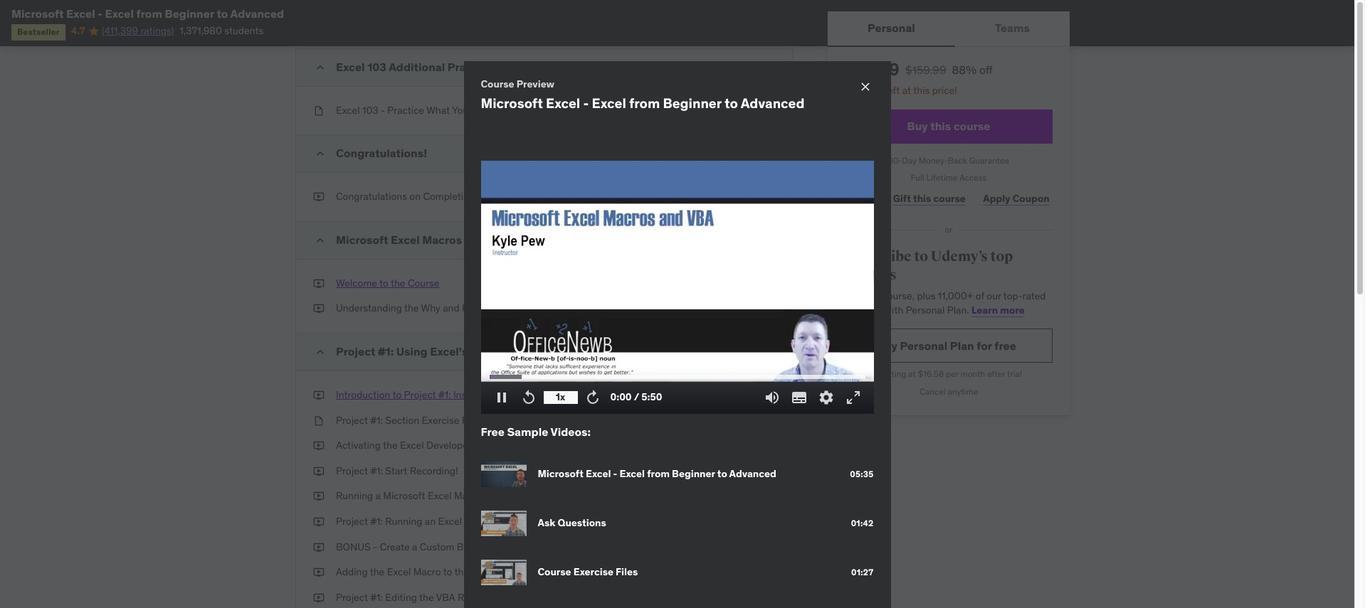 Task type: describe. For each thing, give the bounding box(es) containing it.
personal inside get this course, plus 11,000+ of our top-rated courses, with personal plan.
[[906, 304, 945, 317]]

introduction to project #1: inserting and formatting text button
[[336, 389, 584, 403]]

xsmall image for excel 103 - practice what you've learned (download)
[[313, 104, 325, 118]]

and inside 'introduction to project #1: inserting and formatting text' button
[[495, 389, 512, 402]]

xsmall image for project #1: start recording!
[[313, 465, 325, 479]]

anytime
[[948, 387, 979, 398]]

to inside button
[[393, 389, 402, 402]]

adding the excel macro to the quick access toolbar
[[336, 566, 566, 579]]

00:09
[[748, 104, 776, 117]]

project #1: editing the vba recorded by the macro recorder
[[336, 592, 604, 604]]

$159.99
[[906, 63, 947, 77]]

videos:
[[551, 425, 591, 439]]

access for lifetime
[[960, 173, 987, 183]]

the right completing
[[477, 190, 492, 203]]

$18.99
[[845, 58, 900, 80]]

30-
[[888, 155, 903, 166]]

running a microsoft excel macro
[[336, 490, 482, 503]]

subtitles image
[[791, 389, 808, 406]]

3 xsmall image from the top
[[313, 389, 325, 403]]

gift this course
[[893, 192, 966, 205]]

microsoft inside dropdown button
[[336, 233, 388, 247]]

practice for exercises
[[448, 60, 493, 74]]

4.7
[[71, 24, 85, 37]]

2 horizontal spatial a
[[516, 516, 521, 528]]

advanced inside the course preview microsoft excel - excel from beginner to advanced
[[741, 95, 805, 112]]

- inside the course preview microsoft excel - excel from beginner to advanced
[[584, 95, 589, 112]]

welcome
[[336, 277, 377, 290]]

rated
[[1023, 290, 1046, 303]]

project for start
[[336, 465, 368, 478]]

toolbar
[[534, 566, 566, 579]]

this for buy
[[931, 119, 951, 133]]

project #1: using excel's macro recorder tool
[[336, 345, 581, 359]]

preview inside the course preview microsoft excel - excel from beginner to advanced
[[517, 77, 555, 90]]

• for exercises
[[750, 60, 753, 73]]

project for editing
[[336, 592, 368, 604]]

2 vertical spatial advanced
[[730, 468, 777, 481]]

try personal plan for free link
[[845, 329, 1053, 363]]

0 vertical spatial exercise
[[422, 414, 460, 427]]

additional
[[389, 60, 445, 74]]

1 vertical spatial preview
[[692, 389, 727, 402]]

free
[[995, 339, 1017, 353]]

3 xsmall image from the top
[[313, 440, 325, 453]]

share button
[[845, 185, 879, 213]]

0 vertical spatial (download)
[[522, 104, 584, 117]]

2min
[[754, 147, 776, 160]]

2 vertical spatial from
[[647, 468, 670, 481]]

#1: for editing
[[371, 592, 383, 604]]

excel 103 additional practice exercises
[[336, 60, 547, 74]]

11 lectures • 53min
[[693, 345, 776, 358]]

1x button
[[544, 386, 578, 410]]

microsoft excel - excel from beginner to advanced dialog
[[464, 61, 891, 609]]

microsoft up microsoft excel macros and vba course introduction
[[494, 190, 537, 203]]

1 vertical spatial button
[[457, 541, 488, 554]]

why
[[421, 302, 441, 315]]

6 xsmall image from the top
[[313, 490, 325, 504]]

start
[[385, 465, 408, 478]]

small image for congratulations!
[[313, 147, 328, 161]]

how
[[462, 302, 482, 315]]

subscribe
[[845, 248, 912, 266]]

apply
[[984, 192, 1011, 205]]

project inside button
[[404, 389, 436, 402]]

0 vertical spatial from
[[136, 6, 162, 21]]

2 small image from the top
[[313, 233, 328, 248]]

1 vertical spatial using
[[490, 541, 516, 554]]

xsmall image for understanding the why and how behind excel macros
[[313, 302, 325, 316]]

top
[[991, 248, 1013, 266]]

starting
[[876, 369, 907, 380]]

vba for and
[[487, 233, 510, 247]]

pause image
[[493, 389, 510, 406]]

1 for congratulations!
[[708, 147, 712, 160]]

0 horizontal spatial microsoft excel - excel from beginner to advanced
[[11, 6, 284, 21]]

1 inside '$18.99 $159.99 88% off 1 day left at this price!'
[[859, 84, 864, 97]]

01:39
[[752, 190, 776, 203]]

microsoft excel - excel from beginner to advanced inside dialog
[[538, 468, 777, 481]]

what
[[427, 104, 450, 117]]

the left quick in the left bottom of the page
[[455, 566, 469, 579]]

11
[[693, 345, 701, 358]]

0:00
[[611, 391, 632, 404]]

0 horizontal spatial with
[[495, 516, 514, 528]]

or
[[945, 224, 953, 235]]

lecture for excel 103 additional practice exercises
[[716, 60, 747, 73]]

introduction inside button
[[336, 389, 390, 402]]

course,
[[883, 290, 915, 303]]

this for get
[[864, 290, 880, 303]]

understanding
[[336, 302, 402, 315]]

course preview microsoft excel - excel from beginner to advanced
[[481, 77, 805, 112]]

coupon
[[1013, 192, 1050, 205]]

4 xsmall image from the top
[[313, 541, 325, 555]]

text
[[566, 389, 584, 402]]

money-
[[919, 155, 948, 166]]

excel inside the microsoft excel macros and vba course introduction dropdown button
[[391, 233, 420, 247]]

formatting
[[514, 389, 564, 402]]

01:42
[[851, 518, 874, 529]]

5 xsmall image from the top
[[313, 566, 325, 580]]

learn
[[972, 304, 998, 317]]

• for macro
[[742, 345, 746, 358]]

small image for project #1: using excel's macro recorder tool
[[313, 345, 328, 360]]

buy
[[908, 119, 928, 133]]

microsoft excel macros and vba course introduction button
[[336, 233, 776, 247]]

to inside the course preview microsoft excel - excel from beginner to advanced
[[725, 95, 738, 112]]

0 vertical spatial advanced
[[230, 6, 284, 21]]

microsoft excel macros and vba course introduction
[[336, 233, 621, 247]]

you've
[[452, 104, 481, 117]]

completing
[[423, 190, 475, 203]]

1 horizontal spatial macros
[[545, 302, 578, 315]]

bestseller
[[17, 27, 60, 37]]

courses
[[845, 266, 897, 284]]

sample
[[507, 425, 549, 439]]

1,371,980 students
[[180, 24, 264, 37]]

settings image
[[818, 389, 835, 406]]

apply coupon button
[[981, 185, 1053, 213]]

try
[[882, 339, 898, 353]]

the inside button
[[391, 277, 406, 290]]

(411,399
[[102, 24, 138, 37]]

0 horizontal spatial running
[[336, 490, 373, 503]]

$16.58
[[918, 369, 944, 380]]

this inside '$18.99 $159.99 88% off 1 day left at this price!'
[[914, 84, 930, 97]]

1min
[[756, 60, 776, 73]]

developer
[[426, 440, 472, 452]]

1 xsmall image from the top
[[313, 190, 325, 204]]

recorded
[[458, 592, 501, 604]]

trial
[[1008, 369, 1022, 380]]

ratings)
[[141, 24, 174, 37]]

fullscreen image
[[845, 389, 862, 406]]

vba for the
[[436, 592, 455, 604]]

and for vba
[[465, 233, 485, 247]]

project #1: section exercise files (download)
[[336, 414, 547, 427]]

of
[[976, 290, 985, 303]]

price!
[[933, 84, 958, 97]]

full
[[911, 173, 925, 183]]

project for using
[[336, 345, 376, 359]]

macro up bonus - create a custom button using excel shapes
[[465, 516, 492, 528]]

try personal plan for free
[[882, 339, 1017, 353]]

tool
[[559, 345, 581, 359]]

the up start
[[383, 440, 398, 452]]

custom
[[420, 541, 455, 554]]

course exercise files
[[538, 566, 638, 579]]

macro up "project #1: running an excel macro with a button"
[[454, 490, 482, 503]]

off
[[980, 63, 993, 77]]

understanding the why and how behind excel macros
[[336, 302, 578, 315]]

03:36
[[750, 389, 776, 402]]

buy this course button
[[845, 109, 1053, 144]]

month
[[961, 369, 986, 380]]

bonus
[[336, 541, 371, 554]]

apply coupon
[[984, 192, 1050, 205]]

teams button
[[956, 11, 1070, 46]]



Task type: locate. For each thing, give the bounding box(es) containing it.
day
[[866, 84, 883, 97]]

0 vertical spatial macros
[[422, 233, 462, 247]]

1x
[[556, 391, 566, 404]]

5:50
[[642, 391, 663, 404]]

1 vertical spatial practice
[[388, 104, 424, 117]]

exercise inside microsoft excel - excel from beginner to advanced dialog
[[574, 566, 614, 579]]

to left the udemy's
[[915, 248, 929, 266]]

lecture left 2min
[[714, 147, 745, 160]]

this up courses, at the right of the page
[[864, 290, 880, 303]]

0 horizontal spatial access
[[500, 566, 532, 579]]

#1: inside button
[[439, 389, 451, 402]]

0 vertical spatial lecture
[[716, 60, 747, 73]]

files inside microsoft excel - excel from beginner to advanced dialog
[[616, 566, 638, 579]]

preview down exercises
[[517, 77, 555, 90]]

103 left additional
[[368, 60, 387, 74]]

1 vertical spatial macros
[[545, 302, 578, 315]]

for
[[977, 339, 992, 353]]

• left 2min
[[748, 147, 751, 160]]

cancel
[[920, 387, 946, 398]]

course inside button
[[954, 119, 991, 133]]

2 vertical spatial 1
[[708, 147, 712, 160]]

project down "adding" at left bottom
[[336, 592, 368, 604]]

project for running
[[336, 516, 368, 528]]

microsoft up welcome
[[336, 233, 388, 247]]

macros inside dropdown button
[[422, 233, 462, 247]]

1,371,980
[[180, 24, 222, 37]]

(download) down rewind 5 seconds image at the left
[[485, 414, 547, 427]]

project
[[336, 345, 376, 359], [404, 389, 436, 402], [336, 414, 368, 427], [336, 465, 368, 478], [336, 516, 368, 528], [336, 592, 368, 604]]

share
[[848, 192, 876, 205]]

1 horizontal spatial button
[[524, 516, 554, 528]]

access for quick
[[500, 566, 532, 579]]

more
[[1001, 304, 1025, 317]]

activating
[[336, 440, 381, 452]]

the
[[477, 190, 492, 203], [391, 277, 406, 290], [404, 302, 419, 315], [383, 440, 398, 452], [370, 566, 385, 579], [455, 566, 469, 579], [419, 592, 434, 604], [516, 592, 531, 604]]

course up back
[[954, 119, 991, 133]]

advanced up students
[[230, 6, 284, 21]]

0 vertical spatial introduction
[[553, 233, 621, 247]]

personal up $16.58
[[900, 339, 948, 353]]

from inside the course preview microsoft excel - excel from beginner to advanced
[[629, 95, 660, 112]]

course for gift this course
[[934, 192, 966, 205]]

0 vertical spatial •
[[750, 60, 753, 73]]

1 for excel 103 additional practice exercises
[[710, 60, 714, 73]]

5 xsmall image from the top
[[313, 465, 325, 479]]

access inside "30-day money-back guarantee full lifetime access"
[[960, 173, 987, 183]]

this inside button
[[931, 119, 951, 133]]

0 horizontal spatial vba
[[436, 592, 455, 604]]

to inside subscribe to udemy's top courses
[[915, 248, 929, 266]]

bonus - create a custom button using excel shapes
[[336, 541, 578, 554]]

0 vertical spatial personal
[[868, 21, 916, 35]]

inserting
[[454, 389, 493, 402]]

vba down adding the excel macro to the quick access toolbar
[[436, 592, 455, 604]]

macro down custom on the left of page
[[413, 566, 441, 579]]

0 horizontal spatial button
[[457, 541, 488, 554]]

0 vertical spatial course
[[954, 119, 991, 133]]

53min
[[748, 345, 776, 358]]

excel's
[[430, 345, 468, 359]]

progress bar slider
[[490, 369, 865, 386]]

on
[[410, 190, 421, 203]]

1 horizontal spatial recorder
[[563, 592, 604, 604]]

an
[[425, 516, 436, 528]]

exercise
[[422, 414, 460, 427], [574, 566, 614, 579]]

this
[[914, 84, 930, 97], [931, 119, 951, 133], [914, 192, 932, 205], [864, 290, 880, 303]]

project down the activating
[[336, 465, 368, 478]]

103 for -
[[362, 104, 379, 117]]

1 vertical spatial personal
[[906, 304, 945, 317]]

lecture left 1min
[[716, 60, 747, 73]]

1 horizontal spatial microsoft excel - excel from beginner to advanced
[[538, 468, 777, 481]]

microsoft down videos:
[[538, 468, 584, 481]]

macro down toolbar
[[533, 592, 561, 604]]

to down bonus - create a custom button using excel shapes
[[443, 566, 452, 579]]

macro
[[470, 345, 504, 359], [454, 490, 482, 503], [465, 516, 492, 528], [413, 566, 441, 579], [533, 592, 561, 604]]

recording!
[[410, 465, 458, 478]]

to right welcome
[[380, 277, 389, 290]]

activating the excel developer tab
[[336, 440, 490, 452]]

xsmall image
[[313, 104, 325, 118], [313, 302, 325, 316], [313, 389, 325, 403], [313, 414, 325, 428], [313, 465, 325, 479], [313, 490, 325, 504], [313, 516, 325, 529]]

project up the bonus
[[336, 516, 368, 528]]

1 vertical spatial 1
[[859, 84, 864, 97]]

1 horizontal spatial access
[[960, 173, 987, 183]]

the right "adding" at left bottom
[[370, 566, 385, 579]]

the left why
[[404, 302, 419, 315]]

to inside button
[[380, 277, 389, 290]]

1 vertical spatial with
[[495, 516, 514, 528]]

1 left day
[[859, 84, 864, 97]]

1 horizontal spatial running
[[385, 516, 423, 528]]

0 vertical spatial vba
[[487, 233, 510, 247]]

gift
[[893, 192, 911, 205]]

xsmall image for project #1: section exercise files (download)
[[313, 414, 325, 428]]

1 vertical spatial and
[[443, 302, 460, 315]]

gift this course link
[[890, 185, 969, 213]]

#1: for start
[[371, 465, 383, 478]]

#1: up project #1: section exercise files (download)
[[439, 389, 451, 402]]

with inside get this course, plus 11,000+ of our top-rated courses, with personal plan.
[[885, 304, 904, 317]]

0 vertical spatial microsoft excel - excel from beginner to advanced
[[11, 6, 284, 21]]

this right 'gift'
[[914, 192, 932, 205]]

small image
[[313, 60, 328, 75]]

this inside get this course, plus 11,000+ of our top-rated courses, with personal plan.
[[864, 290, 880, 303]]

2 vertical spatial a
[[412, 541, 418, 554]]

3 small image from the top
[[313, 345, 328, 360]]

course inside dropdown button
[[512, 233, 551, 247]]

0 vertical spatial small image
[[313, 147, 328, 161]]

•
[[750, 60, 753, 73], [748, 147, 751, 160], [742, 345, 746, 358]]

1 horizontal spatial preview
[[692, 389, 727, 402]]

guarantee
[[970, 155, 1010, 166]]

exercise down shapes
[[574, 566, 614, 579]]

close modal image
[[858, 79, 873, 94]]

xsmall image for project #1: running an excel macro with a button
[[313, 516, 325, 529]]

course inside button
[[408, 277, 440, 290]]

a
[[376, 490, 381, 503], [516, 516, 521, 528], [412, 541, 418, 554]]

1 vertical spatial exercise
[[574, 566, 614, 579]]

0 vertical spatial using
[[396, 345, 428, 359]]

advanced down 1min
[[741, 95, 805, 112]]

0 vertical spatial preview
[[517, 77, 555, 90]]

rewind 5 seconds image
[[520, 389, 537, 406]]

and
[[465, 233, 485, 247], [443, 302, 460, 315], [495, 389, 512, 402]]

7 xsmall image from the top
[[313, 516, 325, 529]]

this down $159.99 on the top of page
[[914, 84, 930, 97]]

0 horizontal spatial macros
[[422, 233, 462, 247]]

introduction inside dropdown button
[[553, 233, 621, 247]]

2 xsmall image from the top
[[313, 302, 325, 316]]

0 horizontal spatial a
[[376, 490, 381, 503]]

course inside the course preview microsoft excel - excel from beginner to advanced
[[481, 77, 515, 90]]

lectures
[[704, 345, 740, 358]]

#1: for running
[[371, 516, 383, 528]]

ask questions
[[538, 517, 607, 530]]

vba down congratulations on completing the microsoft excel 103
[[487, 233, 510, 247]]

beginner inside the course preview microsoft excel - excel from beginner to advanced
[[663, 95, 722, 112]]

get
[[845, 290, 861, 303]]

#1: left editing
[[371, 592, 383, 604]]

1 vertical spatial introduction
[[336, 389, 390, 402]]

2 vertical spatial 103
[[565, 190, 581, 203]]

buy this course
[[908, 119, 991, 133]]

practice
[[448, 60, 493, 74], [388, 104, 424, 117]]

0 horizontal spatial and
[[443, 302, 460, 315]]

103 up congratulations!
[[362, 104, 379, 117]]

personal inside button
[[868, 21, 916, 35]]

lifetime
[[927, 173, 958, 183]]

1 vertical spatial vba
[[436, 592, 455, 604]]

00:16
[[751, 414, 776, 427]]

learned
[[483, 104, 520, 117]]

at inside '$18.99 $159.99 88% off 1 day left at this price!'
[[903, 84, 912, 97]]

0 horizontal spatial files
[[462, 414, 483, 427]]

• left 1min
[[750, 60, 753, 73]]

1 horizontal spatial a
[[412, 541, 418, 554]]

1 left 1min
[[710, 60, 714, 73]]

project up the activating
[[336, 414, 368, 427]]

0 horizontal spatial preview
[[517, 77, 555, 90]]

mute image
[[764, 389, 781, 406]]

0 vertical spatial at
[[903, 84, 912, 97]]

0 vertical spatial 103
[[368, 60, 387, 74]]

personal up $18.99
[[868, 21, 916, 35]]

with down course,
[[885, 304, 904, 317]]

1 horizontal spatial exercise
[[574, 566, 614, 579]]

access up 'by'
[[500, 566, 532, 579]]

0 vertical spatial a
[[376, 490, 381, 503]]

1 lecture • 1min
[[710, 60, 776, 73]]

running
[[336, 490, 373, 503], [385, 516, 423, 528]]

2 xsmall image from the top
[[313, 277, 325, 291]]

2 vertical spatial •
[[742, 345, 746, 358]]

1 vertical spatial small image
[[313, 233, 328, 248]]

1 vertical spatial access
[[500, 566, 532, 579]]

with left ask
[[495, 516, 514, 528]]

running down project #1: start recording!
[[336, 490, 373, 503]]

0 vertical spatial beginner
[[165, 6, 214, 21]]

microsoft down project #1: start recording!
[[383, 490, 425, 503]]

#1: down understanding
[[378, 345, 394, 359]]

2 vertical spatial personal
[[900, 339, 948, 353]]

recorder down 'course exercise files'
[[563, 592, 604, 604]]

11,000+
[[938, 290, 974, 303]]

1 vertical spatial 103
[[362, 104, 379, 117]]

2 horizontal spatial and
[[495, 389, 512, 402]]

#1: for using
[[378, 345, 394, 359]]

0 vertical spatial with
[[885, 304, 904, 317]]

1
[[710, 60, 714, 73], [859, 84, 864, 97], [708, 147, 712, 160]]

xsmall image
[[313, 190, 325, 204], [313, 277, 325, 291], [313, 440, 325, 453], [313, 541, 325, 555], [313, 566, 325, 580], [313, 592, 325, 606]]

practice left what
[[388, 104, 424, 117]]

a down project #1: start recording!
[[376, 490, 381, 503]]

microsoft up the bestseller
[[11, 6, 64, 21]]

1 vertical spatial from
[[629, 95, 660, 112]]

from
[[136, 6, 162, 21], [629, 95, 660, 112], [647, 468, 670, 481]]

1 vertical spatial beginner
[[663, 95, 722, 112]]

and left rewind 5 seconds image at the left
[[495, 389, 512, 402]]

at
[[903, 84, 912, 97], [909, 369, 916, 380]]

0 vertical spatial practice
[[448, 60, 493, 74]]

(download) right learned
[[522, 104, 584, 117]]

with
[[885, 304, 904, 317], [495, 516, 514, 528]]

1 vertical spatial at
[[909, 369, 916, 380]]

button up shapes
[[524, 516, 554, 528]]

advanced
[[230, 6, 284, 21], [741, 95, 805, 112], [730, 468, 777, 481]]

103 up the microsoft excel macros and vba course introduction dropdown button
[[565, 190, 581, 203]]

at inside starting at $16.58 per month after trial cancel anytime
[[909, 369, 916, 380]]

advanced down 00:16
[[730, 468, 777, 481]]

103 for additional
[[368, 60, 387, 74]]

0 vertical spatial and
[[465, 233, 485, 247]]

exercises
[[495, 60, 547, 74]]

course for buy this course
[[954, 119, 991, 133]]

button
[[524, 516, 554, 528], [457, 541, 488, 554]]

01:27
[[852, 567, 874, 578]]

1 left 2min
[[708, 147, 712, 160]]

1 vertical spatial files
[[616, 566, 638, 579]]

project up section
[[404, 389, 436, 402]]

1 vertical spatial course
[[934, 192, 966, 205]]

a right the "create"
[[412, 541, 418, 554]]

0 vertical spatial 1
[[710, 60, 714, 73]]

to left 11:16 in the bottom of the page
[[718, 468, 728, 481]]

create
[[380, 541, 410, 554]]

1 small image from the top
[[313, 147, 328, 161]]

microsoft inside the course preview microsoft excel - excel from beginner to advanced
[[481, 95, 543, 112]]

access down back
[[960, 173, 987, 183]]

1 vertical spatial running
[[385, 516, 423, 528]]

(411,399 ratings)
[[102, 24, 174, 37]]

macros up tool
[[545, 302, 578, 315]]

personal down plus
[[906, 304, 945, 317]]

1 horizontal spatial files
[[616, 566, 638, 579]]

and down congratulations on completing the microsoft excel 103
[[465, 233, 485, 247]]

this right buy
[[931, 119, 951, 133]]

#1:
[[378, 345, 394, 359], [439, 389, 451, 402], [371, 414, 383, 427], [371, 465, 383, 478], [371, 516, 383, 528], [371, 592, 383, 604]]

button up quick in the left bottom of the page
[[457, 541, 488, 554]]

project for section
[[336, 414, 368, 427]]

1 horizontal spatial with
[[885, 304, 904, 317]]

1 xsmall image from the top
[[313, 104, 325, 118]]

microsoft down exercises
[[481, 95, 543, 112]]

small image
[[313, 147, 328, 161], [313, 233, 328, 248], [313, 345, 328, 360]]

1 vertical spatial •
[[748, 147, 751, 160]]

at left $16.58
[[909, 369, 916, 380]]

to left '00:09'
[[725, 95, 738, 112]]

a left ask
[[516, 516, 521, 528]]

tab list containing personal
[[828, 11, 1070, 47]]

using left excel's
[[396, 345, 428, 359]]

#1: left section
[[371, 414, 383, 427]]

learn more link
[[972, 304, 1025, 317]]

lecture for congratulations!
[[714, 147, 745, 160]]

get this course, plus 11,000+ of our top-rated courses, with personal plan.
[[845, 290, 1046, 317]]

project #1: start recording!
[[336, 465, 458, 478]]

and right why
[[443, 302, 460, 315]]

at right left
[[903, 84, 912, 97]]

05:35
[[850, 469, 874, 480]]

2 vertical spatial and
[[495, 389, 512, 402]]

microsoft
[[11, 6, 64, 21], [481, 95, 543, 112], [494, 190, 537, 203], [336, 233, 388, 247], [538, 468, 584, 481], [383, 490, 425, 503]]

1 horizontal spatial vba
[[487, 233, 510, 247]]

0 vertical spatial files
[[462, 414, 483, 427]]

1 vertical spatial (download)
[[485, 414, 547, 427]]

macros
[[422, 233, 462, 247], [545, 302, 578, 315]]

0 horizontal spatial introduction
[[336, 389, 390, 402]]

$18.99 $159.99 88% off 1 day left at this price!
[[845, 58, 993, 97]]

#1: for section
[[371, 414, 383, 427]]

access
[[960, 173, 987, 183], [500, 566, 532, 579]]

to
[[217, 6, 228, 21], [725, 95, 738, 112], [915, 248, 929, 266], [380, 277, 389, 290], [393, 389, 402, 402], [718, 468, 728, 481], [443, 566, 452, 579]]

6 xsmall image from the top
[[313, 592, 325, 606]]

this for gift
[[914, 192, 932, 205]]

practice up the you've
[[448, 60, 493, 74]]

section
[[385, 414, 419, 427]]

to up section
[[393, 389, 402, 402]]

practice for what
[[388, 104, 424, 117]]

free sample videos:
[[481, 425, 591, 439]]

vba
[[487, 233, 510, 247], [436, 592, 455, 604]]

forward 5 seconds image
[[584, 389, 601, 406]]

questions
[[558, 517, 607, 530]]

macro right excel's
[[470, 345, 504, 359]]

lecture
[[716, 60, 747, 73], [714, 147, 745, 160]]

0 vertical spatial button
[[524, 516, 554, 528]]

to up 1,371,980 students
[[217, 6, 228, 21]]

recorder left tool
[[507, 345, 556, 359]]

tab list
[[828, 11, 1070, 47]]

0 horizontal spatial exercise
[[422, 414, 460, 427]]

courses,
[[845, 304, 883, 317]]

personal button
[[828, 11, 956, 46]]

1 vertical spatial advanced
[[741, 95, 805, 112]]

subscribe to udemy's top courses
[[845, 248, 1013, 284]]

welcome to the course
[[336, 277, 440, 290]]

free
[[481, 425, 505, 439]]

1 horizontal spatial using
[[490, 541, 516, 554]]

teams
[[995, 21, 1030, 35]]

0 horizontal spatial using
[[396, 345, 428, 359]]

/
[[634, 391, 640, 404]]

#1: up the "create"
[[371, 516, 383, 528]]

using up quick in the left bottom of the page
[[490, 541, 516, 554]]

#1: left start
[[371, 465, 383, 478]]

0 vertical spatial running
[[336, 490, 373, 503]]

1 vertical spatial a
[[516, 516, 521, 528]]

adding
[[336, 566, 368, 579]]

behind
[[485, 302, 516, 315]]

1 horizontal spatial introduction
[[553, 233, 621, 247]]

macros down completing
[[422, 233, 462, 247]]

project down understanding
[[336, 345, 376, 359]]

the up understanding
[[391, 277, 406, 290]]

back
[[948, 155, 968, 166]]

ask
[[538, 517, 556, 530]]

0 horizontal spatial recorder
[[507, 345, 556, 359]]

congratulations on completing the microsoft excel 103
[[336, 190, 581, 203]]

0 horizontal spatial practice
[[388, 104, 424, 117]]

running down running a microsoft excel macro
[[385, 516, 423, 528]]

0 vertical spatial access
[[960, 173, 987, 183]]

course down lifetime
[[934, 192, 966, 205]]

recorder
[[507, 345, 556, 359], [563, 592, 604, 604]]

quick
[[472, 566, 498, 579]]

1 vertical spatial microsoft excel - excel from beginner to advanced
[[538, 468, 777, 481]]

exercise up the developer
[[422, 414, 460, 427]]

preview down progress bar slider
[[692, 389, 727, 402]]

the right 'by'
[[516, 592, 531, 604]]

(download)
[[522, 104, 584, 117], [485, 414, 547, 427]]

the right editing
[[419, 592, 434, 604]]

• left 53min at right bottom
[[742, 345, 746, 358]]

and for how
[[443, 302, 460, 315]]

1 vertical spatial recorder
[[563, 592, 604, 604]]

4 xsmall image from the top
[[313, 414, 325, 428]]

2 vertical spatial small image
[[313, 345, 328, 360]]

and inside the microsoft excel macros and vba course introduction dropdown button
[[465, 233, 485, 247]]

2 vertical spatial beginner
[[672, 468, 715, 481]]

1 vertical spatial lecture
[[714, 147, 745, 160]]

0 vertical spatial recorder
[[507, 345, 556, 359]]

vba inside dropdown button
[[487, 233, 510, 247]]

1 horizontal spatial and
[[465, 233, 485, 247]]

1 horizontal spatial practice
[[448, 60, 493, 74]]



Task type: vqa. For each thing, say whether or not it's contained in the screenshot.
mac
no



